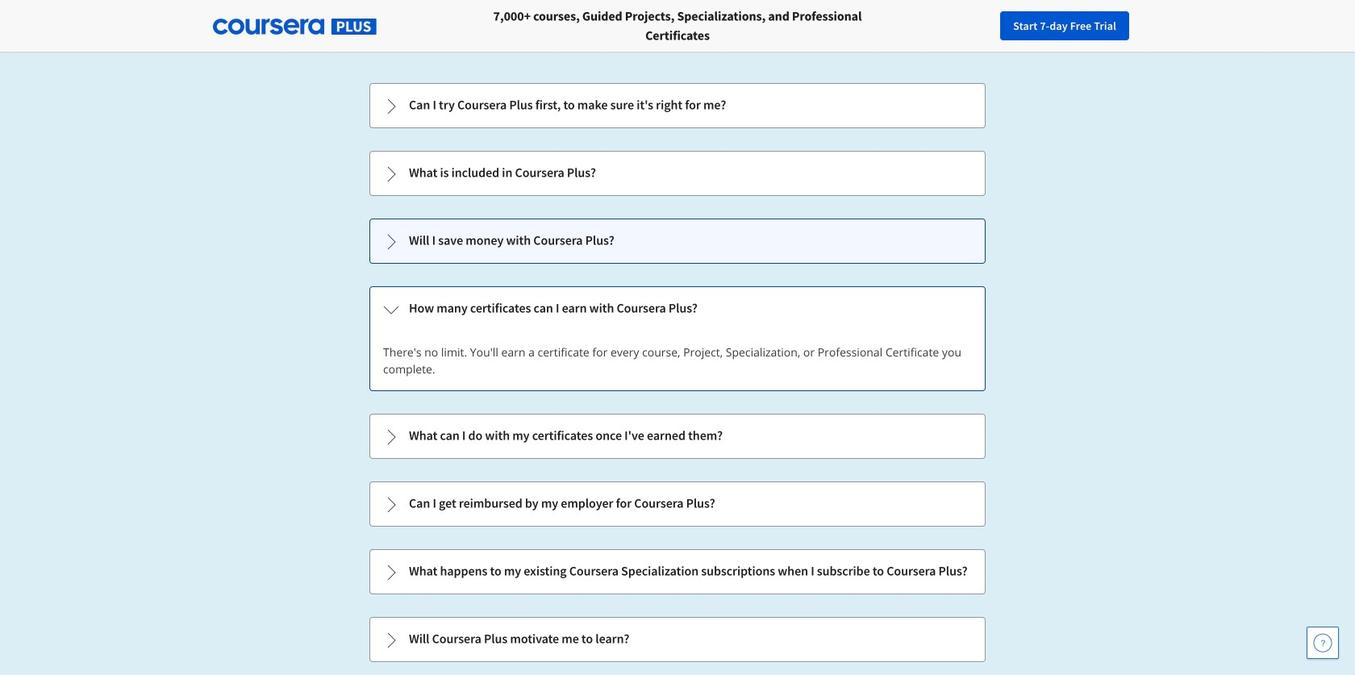 Task type: locate. For each thing, give the bounding box(es) containing it.
None search field
[[222, 10, 609, 42]]

help center image
[[1313, 633, 1333, 653]]

list
[[368, 81, 987, 664]]



Task type: describe. For each thing, give the bounding box(es) containing it.
coursera plus image
[[213, 19, 377, 35]]



Task type: vqa. For each thing, say whether or not it's contained in the screenshot.
search field in the top left of the page
yes



